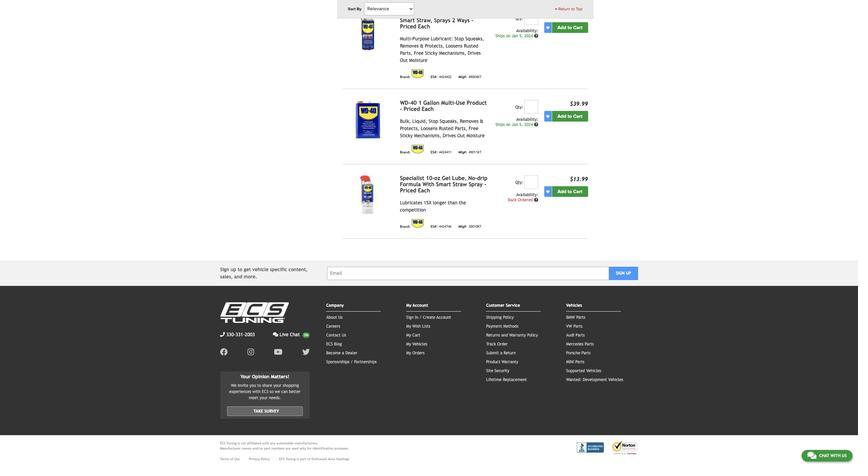 Task type: describe. For each thing, give the bounding box(es) containing it.
product inside "wd-40 1 gallon multi-use product - priced each"
[[467, 100, 487, 106]]

squeaks, inside "multi-purpose lubricant: stop squeaks, removes & protects, loosens rusted parts, free sticky mechanisms, drives out moisture"
[[466, 36, 484, 42]]

ships for wd-40 1 gallon multi-use product - priced each
[[496, 122, 505, 127]]

es#4424411 - 49011kt - wd-40 1 gallon multi-use product - priced each - bulk, liquid, stop squeaks, removes & protects, loosens rusted parts, free sticky mechanisms, drives out moisture - wd-40 - audi bmw volkswagen mercedes benz mini porsche image
[[343, 100, 395, 139]]

policy for shipping policy
[[503, 315, 514, 320]]

comments image
[[273, 332, 278, 337]]

0 horizontal spatial your
[[260, 396, 268, 401]]

on for wd-40 1 gallon multi-use product - priced each
[[506, 122, 511, 127]]

and inside sign up to get vehicle specific content, sales, and more.
[[234, 274, 242, 280]]

add to cart button for $10.99
[[552, 22, 588, 33]]

2 es#: from the top
[[431, 150, 438, 154]]

vehicles up orders
[[413, 342, 428, 347]]

auto
[[328, 457, 335, 461]]

1 of from the left
[[230, 457, 233, 461]]

& inside "multi-purpose lubricant: stop squeaks, removes & protects, loosens rusted parts, free sticky mechanisms, drives out moisture"
[[420, 43, 424, 49]]

bmw
[[566, 315, 575, 320]]

cart for $39.99
[[573, 114, 583, 119]]

parts for audi parts
[[576, 333, 585, 338]]

site security
[[486, 369, 510, 374]]

chat with us link
[[802, 450, 853, 462]]

policy for privacy policy
[[261, 457, 270, 461]]

multi- inside "wd-40 1 gallon multi-use product - priced each"
[[441, 100, 456, 106]]

rusted inside "multi-purpose lubricant: stop squeaks, removes & protects, loosens rusted parts, free sticky mechanisms, drives out moisture"
[[464, 43, 479, 49]]

by
[[357, 7, 362, 11]]

specialist 10-oz gel lube, no-drip formula with smart straw spray - priced each link
[[400, 175, 488, 194]]

0 vertical spatial warranty
[[509, 333, 526, 338]]

terms of use link
[[220, 457, 240, 462]]

cart down the wish
[[413, 333, 420, 338]]

1 vertical spatial part
[[300, 457, 306, 461]]

qty: for wd-40 1 gallon multi-use product - priced each
[[516, 105, 524, 110]]

with inside we invite you to share your shopping experiences with ecs so we can better meet your needs.
[[253, 390, 261, 394]]

ecs tuning is part of enthusiast auto holdings
[[279, 457, 349, 461]]

es#4424746 - 30010kt - specialist 10-oz gel lube, no-drip formula with smart straw spray - priced each - lubricates 15x longer than the competition - wd-40 - audi bmw volkswagen mercedes benz mini porsche image
[[343, 176, 395, 215]]

product inside 11 oz multi-use product with smart straw, sprays 2 ways - priced each
[[442, 11, 462, 18]]

$10.99
[[570, 12, 588, 19]]

free inside bulk, liquid, stop squeaks, removes & protects, loosens rusted parts, free sticky mechanisms, drives out moisture
[[469, 126, 479, 131]]

mini
[[566, 360, 574, 365]]

up for sign up to get vehicle specific content, sales, and more.
[[231, 267, 236, 273]]

my orders
[[406, 351, 425, 356]]

1 horizontal spatial account
[[437, 315, 451, 320]]

2024 for $10.99
[[524, 34, 533, 38]]

mini parts
[[566, 360, 585, 365]]

smart inside 11 oz multi-use product with smart straw, sprays 2 ways - priced each
[[400, 17, 415, 24]]

take survey link
[[227, 407, 303, 416]]

2 wd-40 - corporate logo image from the top
[[412, 145, 424, 154]]

jan for wd-40 1 gallon multi-use product - priced each
[[512, 122, 518, 127]]

15x
[[424, 200, 432, 206]]

1 horizontal spatial your
[[274, 383, 282, 388]]

parts for mercedes parts
[[585, 342, 594, 347]]

my wish lists link
[[406, 324, 431, 329]]

1 vertical spatial chat
[[820, 454, 830, 459]]

contact us
[[326, 333, 346, 338]]

11 oz multi-use product with smart straw, sprays 2 ways - priced each link
[[400, 11, 476, 30]]

track order
[[486, 342, 508, 347]]

phone image
[[220, 332, 225, 337]]

supported
[[566, 369, 585, 374]]

sign up
[[616, 271, 631, 276]]

ships on jan 5, 2024 for wd-40 1 gallon multi-use product - priced each
[[496, 122, 534, 127]]

affiliated
[[247, 442, 261, 445]]

lubricates 15x longer than the competition
[[400, 200, 466, 213]]

& inside bulk, liquid, stop squeaks, removes & protects, loosens rusted parts, free sticky mechanisms, drives out moisture
[[480, 119, 484, 124]]

us inside chat with us link
[[842, 454, 847, 459]]

enthusiast
[[312, 457, 327, 461]]

drip
[[477, 175, 488, 182]]

mechanisms, inside bulk, liquid, stop squeaks, removes & protects, loosens rusted parts, free sticky mechanisms, drives out moisture
[[414, 133, 442, 139]]

and/or
[[253, 447, 263, 451]]

oz
[[435, 175, 441, 182]]

to down $39.99 at the top of the page
[[568, 114, 572, 119]]

brand: for priced
[[400, 225, 411, 229]]

needs.
[[269, 396, 281, 401]]

priced inside "wd-40 1 gallon multi-use product - priced each"
[[404, 106, 420, 112]]

question circle image
[[534, 123, 538, 127]]

sign in / create account
[[406, 315, 451, 320]]

availability: for $39.99
[[517, 117, 538, 122]]

331-
[[236, 332, 245, 338]]

my cart link
[[406, 333, 420, 338]]

to inside we invite you to share your shopping experiences with ecs so we can better meet your needs.
[[257, 383, 261, 388]]

loosens inside bulk, liquid, stop squeaks, removes & protects, loosens rusted parts, free sticky mechanisms, drives out moisture
[[421, 126, 438, 131]]

add to wish list image for $10.99
[[546, 26, 550, 29]]

add for $13.99
[[558, 189, 567, 195]]

sign for sign up
[[616, 271, 625, 276]]

in
[[415, 315, 419, 320]]

shipping
[[486, 315, 502, 320]]

instagram logo image
[[248, 349, 254, 356]]

a for become
[[342, 351, 344, 356]]

use inside 11 oz multi-use product with smart straw, sprays 2 ways - priced each
[[431, 11, 441, 18]]

take survey button
[[227, 407, 303, 416]]

add to wish list image
[[546, 190, 550, 194]]

parts, inside bulk, liquid, stop squeaks, removes & protects, loosens rusted parts, free sticky mechanisms, drives out moisture
[[455, 126, 467, 131]]

49011kt
[[469, 150, 482, 154]]

sticky inside "multi-purpose lubricant: stop squeaks, removes & protects, loosens rusted parts, free sticky mechanisms, drives out moisture"
[[425, 50, 438, 56]]

40
[[411, 100, 417, 106]]

1 horizontal spatial return
[[559, 7, 570, 11]]

wd-40 - corporate logo image for each
[[412, 70, 424, 78]]

11
[[400, 11, 407, 18]]

payment methods link
[[486, 324, 519, 329]]

liquid,
[[413, 119, 427, 124]]

any
[[270, 442, 276, 445]]

straw,
[[417, 17, 433, 24]]

return to top
[[558, 7, 583, 11]]

sponsorships / partnerships link
[[326, 360, 377, 365]]

parts for mini parts
[[576, 360, 585, 365]]

priced inside 11 oz multi-use product with smart straw, sprays 2 ways - priced each
[[400, 23, 416, 30]]

become a dealer link
[[326, 351, 357, 356]]

the
[[459, 200, 466, 206]]

with inside ecs tuning is not affiliated with any automobile manufacturers. manufacturer names and/or part numbers are used only for identification purposes.
[[262, 442, 269, 445]]

wanted: development vehicles link
[[566, 378, 624, 383]]

parts for porsche parts
[[582, 351, 591, 356]]

es#4424422 - 49004kt - 11 oz multi-use product with smart straw, sprays 2 ways - priced each - multi-purpose lubricant: stop squeaks, removes & protects, loosens rusted parts, free sticky mechanisms, drives out moisture - wd-40 - audi bmw volkswagen mercedes benz mini porsche image
[[343, 11, 395, 50]]

sort by
[[348, 7, 362, 11]]

your
[[241, 374, 251, 380]]

lubricant:
[[431, 36, 453, 42]]

to inside sign up to get vehicle specific content, sales, and more.
[[238, 267, 242, 273]]

better
[[289, 390, 301, 394]]

terms of use
[[220, 457, 240, 461]]

about us
[[326, 315, 343, 320]]

10-
[[426, 175, 435, 182]]

returns
[[486, 333, 500, 338]]

invite
[[238, 383, 248, 388]]

specialist
[[400, 175, 424, 182]]

privacy policy link
[[249, 457, 270, 462]]

0 horizontal spatial return
[[504, 351, 516, 356]]

porsche parts link
[[566, 351, 591, 356]]

matters!
[[271, 374, 290, 380]]

us for about us
[[338, 315, 343, 320]]

parts for vw parts
[[574, 324, 583, 329]]

we invite you to share your shopping experiences with ecs so we can better meet your needs.
[[229, 383, 301, 401]]

4424422
[[439, 75, 452, 79]]

is for not
[[238, 442, 240, 445]]

ecs for ecs blog
[[326, 342, 333, 347]]

$13.99
[[570, 176, 588, 183]]

out inside bulk, liquid, stop squeaks, removes & protects, loosens rusted parts, free sticky mechanisms, drives out moisture
[[457, 133, 465, 139]]

contact us link
[[326, 333, 346, 338]]

0 vertical spatial account
[[413, 303, 428, 308]]

back ordered
[[508, 198, 534, 203]]

specialist 10-oz gel lube, no-drip formula with smart straw spray - priced each
[[400, 175, 488, 194]]

my account
[[406, 303, 428, 308]]

multi-purpose lubricant: stop squeaks, removes & protects, loosens rusted parts, free sticky mechanisms, drives out moisture
[[400, 36, 484, 63]]

loosens inside "multi-purpose lubricant: stop squeaks, removes & protects, loosens rusted parts, free sticky mechanisms, drives out moisture"
[[446, 43, 463, 49]]

you
[[250, 383, 256, 388]]

ecs for ecs tuning is not affiliated with any automobile manufacturers. manufacturer names and/or part numbers are used only for identification purposes.
[[220, 442, 226, 445]]

careers
[[326, 324, 340, 329]]

company
[[326, 303, 344, 308]]

gallon
[[423, 100, 440, 106]]

identification
[[313, 447, 333, 451]]

manufacturer
[[220, 447, 241, 451]]

add to cart for $13.99
[[558, 189, 583, 195]]

0 vertical spatial /
[[420, 315, 422, 320]]

2 vertical spatial with
[[831, 454, 841, 459]]

mfg#: 30010kt
[[459, 225, 482, 229]]

audi parts link
[[566, 333, 585, 338]]

mfg#: for ways
[[459, 75, 467, 79]]

2024 for $39.99
[[524, 122, 533, 127]]

sort
[[348, 7, 356, 11]]

wd-40 - corporate logo image for priced
[[412, 219, 424, 228]]

vw parts link
[[566, 324, 583, 329]]

product warranty link
[[486, 360, 518, 365]]

competition
[[400, 207, 426, 213]]

1 horizontal spatial and
[[502, 333, 508, 338]]

moisture inside bulk, liquid, stop squeaks, removes & protects, loosens rusted parts, free sticky mechanisms, drives out moisture
[[467, 133, 485, 139]]

2 vertical spatial product
[[486, 360, 501, 365]]

is for part
[[297, 457, 299, 461]]

wanted: development vehicles
[[566, 378, 624, 383]]

rusted inside bulk, liquid, stop squeaks, removes & protects, loosens rusted parts, free sticky mechanisms, drives out moisture
[[439, 126, 454, 131]]

multi- inside "multi-purpose lubricant: stop squeaks, removes & protects, loosens rusted parts, free sticky mechanisms, drives out moisture"
[[400, 36, 413, 42]]

4424746
[[439, 225, 452, 229]]

free inside "multi-purpose lubricant: stop squeaks, removes & protects, loosens rusted parts, free sticky mechanisms, drives out moisture"
[[414, 50, 424, 56]]

security
[[495, 369, 510, 374]]

ecs tuning image
[[220, 303, 289, 323]]

- inside 11 oz multi-use product with smart straw, sprays 2 ways - priced each
[[472, 17, 474, 24]]

49004kt
[[469, 75, 482, 79]]

sponsorships / partnerships
[[326, 360, 377, 365]]

service
[[506, 303, 520, 308]]

add for $39.99
[[558, 114, 567, 119]]

1 vertical spatial /
[[351, 360, 353, 365]]

tuning for not
[[227, 442, 237, 445]]

2 vertical spatial use
[[234, 457, 240, 461]]



Task type: vqa. For each thing, say whether or not it's contained in the screenshot.


Task type: locate. For each thing, give the bounding box(es) containing it.
my for my cart
[[406, 333, 411, 338]]

about us link
[[326, 315, 343, 320]]

0 vertical spatial mechanisms,
[[439, 50, 466, 56]]

bmw parts
[[566, 315, 586, 320]]

0 horizontal spatial with
[[423, 181, 435, 188]]

my down my cart
[[406, 342, 411, 347]]

comments image
[[808, 452, 817, 460]]

0 vertical spatial us
[[338, 315, 343, 320]]

multi- inside 11 oz multi-use product with smart straw, sprays 2 ways - priced each
[[417, 11, 431, 18]]

1 horizontal spatial use
[[431, 11, 441, 18]]

3 add from the top
[[558, 189, 567, 195]]

1 horizontal spatial sticky
[[425, 50, 438, 56]]

1 vertical spatial with
[[262, 442, 269, 445]]

us for contact us
[[342, 333, 346, 338]]

my left orders
[[406, 351, 411, 356]]

and up order
[[502, 333, 508, 338]]

twitter logo image
[[302, 349, 310, 356]]

purpose
[[413, 36, 430, 42]]

& down the purpose
[[420, 43, 424, 49]]

up for sign up
[[626, 271, 631, 276]]

drives up 49004kt
[[468, 50, 481, 56]]

1 horizontal spatial a
[[500, 351, 503, 356]]

cart for $10.99
[[573, 25, 583, 31]]

ecs left the so
[[262, 390, 269, 394]]

/ right in
[[420, 315, 422, 320]]

2 add to cart button from the top
[[552, 111, 588, 122]]

tuning inside ecs tuning is not affiliated with any automobile manufacturers. manufacturer names and/or part numbers are used only for identification purposes.
[[227, 442, 237, 445]]

2 on from the top
[[506, 122, 511, 127]]

we
[[275, 390, 280, 394]]

us
[[338, 315, 343, 320], [342, 333, 346, 338], [842, 454, 847, 459]]

2 of from the left
[[307, 457, 311, 461]]

add to cart button for $13.99
[[552, 187, 588, 197]]

use inside "wd-40 1 gallon multi-use product - priced each"
[[456, 100, 465, 106]]

es#: 4424746
[[431, 225, 452, 229]]

1 vertical spatial each
[[422, 106, 434, 112]]

sticky
[[425, 50, 438, 56], [400, 133, 413, 139]]

mechanisms, down liquid,
[[414, 133, 442, 139]]

0 horizontal spatial a
[[342, 351, 344, 356]]

2 availability: from the top
[[517, 117, 538, 122]]

spray
[[469, 181, 483, 188]]

is left not
[[238, 442, 240, 445]]

stop
[[455, 36, 464, 42], [429, 119, 438, 124]]

1 vertical spatial availability:
[[517, 117, 538, 122]]

1 vertical spatial add to wish list image
[[546, 115, 550, 118]]

return down order
[[504, 351, 516, 356]]

add to cart for $10.99
[[558, 25, 583, 31]]

0 vertical spatial sticky
[[425, 50, 438, 56]]

0 horizontal spatial parts,
[[400, 50, 413, 56]]

loosens down liquid,
[[421, 126, 438, 131]]

1 vertical spatial rusted
[[439, 126, 454, 131]]

2 add to wish list image from the top
[[546, 115, 550, 118]]

us right contact
[[342, 333, 346, 338]]

and right sales,
[[234, 274, 242, 280]]

of right terms
[[230, 457, 233, 461]]

wd-40 - corporate logo image
[[412, 70, 424, 78], [412, 145, 424, 154], [412, 219, 424, 228]]

3 add to cart from the top
[[558, 189, 583, 195]]

wish
[[413, 324, 421, 329]]

to right you
[[257, 383, 261, 388]]

& up 49011kt
[[480, 119, 484, 124]]

drives up '4424411'
[[443, 133, 456, 139]]

0 vertical spatial with
[[253, 390, 261, 394]]

smart right 10-
[[436, 181, 451, 188]]

each up "15x"
[[418, 188, 430, 194]]

on for 11 oz multi-use product with smart straw, sprays 2 ways - priced each
[[506, 34, 511, 38]]

rusted down the "ways"
[[464, 43, 479, 49]]

1 horizontal spatial smart
[[436, 181, 451, 188]]

cart down the $10.99
[[573, 25, 583, 31]]

add to wish list image for $39.99
[[546, 115, 550, 118]]

2 a from the left
[[500, 351, 503, 356]]

0 horizontal spatial sticky
[[400, 133, 413, 139]]

parts
[[576, 315, 586, 320], [574, 324, 583, 329], [576, 333, 585, 338], [585, 342, 594, 347], [582, 351, 591, 356], [576, 360, 585, 365]]

3 mfg#: from the top
[[459, 225, 467, 229]]

- inside "wd-40 1 gallon multi-use product - priced each"
[[400, 106, 402, 112]]

0 vertical spatial availability:
[[517, 29, 538, 33]]

1 on from the top
[[506, 34, 511, 38]]

gel
[[442, 175, 451, 182]]

smart left 'straw,'
[[400, 17, 415, 24]]

add to cart for $39.99
[[558, 114, 583, 119]]

use left 2
[[431, 11, 441, 18]]

is
[[238, 442, 240, 445], [297, 457, 299, 461]]

live chat link
[[273, 331, 310, 339]]

2 vertical spatial policy
[[261, 457, 270, 461]]

ecs tuning is not affiliated with any automobile manufacturers. manufacturer names and/or part numbers are used only for identification purposes.
[[220, 442, 349, 451]]

vehicles right development
[[609, 378, 624, 383]]

drives inside bulk, liquid, stop squeaks, removes & protects, loosens rusted parts, free sticky mechanisms, drives out moisture
[[443, 133, 456, 139]]

1 a from the left
[[342, 351, 344, 356]]

brand:
[[400, 75, 411, 79], [400, 150, 411, 154], [400, 225, 411, 229]]

1 my from the top
[[406, 303, 412, 308]]

squeaks, inside bulk, liquid, stop squeaks, removes & protects, loosens rusted parts, free sticky mechanisms, drives out moisture
[[440, 119, 459, 124]]

- inside specialist 10-oz gel lube, no-drip formula with smart straw spray - priced each
[[485, 181, 487, 188]]

stop right liquid,
[[429, 119, 438, 124]]

0 horizontal spatial up
[[231, 267, 236, 273]]

parts for bmw parts
[[576, 315, 586, 320]]

1 horizontal spatial drives
[[468, 50, 481, 56]]

parts down mercedes parts "link"
[[582, 351, 591, 356]]

0 vertical spatial return
[[559, 7, 570, 11]]

1 vertical spatial free
[[469, 126, 479, 131]]

a left dealer
[[342, 351, 344, 356]]

facebook logo image
[[220, 349, 228, 356]]

ecs inside ecs tuning is not affiliated with any automobile manufacturers. manufacturer names and/or part numbers are used only for identification purposes.
[[220, 442, 226, 445]]

mfg#:
[[459, 75, 467, 79], [459, 150, 467, 154], [459, 225, 467, 229]]

1 ships from the top
[[496, 34, 505, 38]]

squeaks, down the wd-40 1 gallon multi-use product - priced each link
[[440, 119, 459, 124]]

0 vertical spatial your
[[274, 383, 282, 388]]

up inside button
[[626, 271, 631, 276]]

chat right comments icon
[[820, 454, 830, 459]]

0 horizontal spatial drives
[[443, 133, 456, 139]]

0 vertical spatial protects,
[[425, 43, 445, 49]]

privacy
[[249, 457, 260, 461]]

to down the $10.99
[[568, 25, 572, 31]]

priced up bulk,
[[404, 106, 420, 112]]

2 vertical spatial add
[[558, 189, 567, 195]]

with inside specialist 10-oz gel lube, no-drip formula with smart straw spray - priced each
[[423, 181, 435, 188]]

mfg#: for straw
[[459, 225, 467, 229]]

a
[[342, 351, 344, 356], [500, 351, 503, 356]]

removes down the wd-40 1 gallon multi-use product - priced each link
[[460, 119, 479, 124]]

sales,
[[220, 274, 233, 280]]

brand: up wd-
[[400, 75, 411, 79]]

1 vertical spatial is
[[297, 457, 299, 461]]

add
[[558, 25, 567, 31], [558, 114, 567, 119], [558, 189, 567, 195]]

0 vertical spatial chat
[[290, 332, 300, 338]]

5 my from the top
[[406, 351, 411, 356]]

0 horizontal spatial &
[[420, 43, 424, 49]]

use down mfg#: 49004kt
[[456, 100, 465, 106]]

cart down $39.99 at the top of the page
[[573, 114, 583, 119]]

0 vertical spatial add to cart button
[[552, 22, 588, 33]]

2 mfg#: from the top
[[459, 150, 467, 154]]

1 vertical spatial add to cart button
[[552, 111, 588, 122]]

youtube logo image
[[274, 349, 283, 356]]

1 horizontal spatial is
[[297, 457, 299, 461]]

5, for 11 oz multi-use product with smart straw, sprays 2 ways - priced each
[[520, 34, 523, 38]]

supported vehicles
[[566, 369, 601, 374]]

0 vertical spatial use
[[431, 11, 441, 18]]

0 vertical spatial priced
[[400, 23, 416, 30]]

2 add from the top
[[558, 114, 567, 119]]

0 horizontal spatial sign
[[220, 267, 229, 273]]

sticky down the purpose
[[425, 50, 438, 56]]

1 vertical spatial add to cart
[[558, 114, 583, 119]]

ecs
[[326, 342, 333, 347], [262, 390, 269, 394], [220, 442, 226, 445], [279, 457, 285, 461]]

policy
[[503, 315, 514, 320], [527, 333, 538, 338], [261, 457, 270, 461]]

2 horizontal spatial with
[[831, 454, 841, 459]]

moisture inside "multi-purpose lubricant: stop squeaks, removes & protects, loosens rusted parts, free sticky mechanisms, drives out moisture"
[[409, 58, 428, 63]]

0 vertical spatial es#:
[[431, 75, 438, 79]]

loosens
[[446, 43, 463, 49], [421, 126, 438, 131]]

2 vertical spatial multi-
[[441, 100, 456, 106]]

1 vertical spatial on
[[506, 122, 511, 127]]

0 horizontal spatial stop
[[429, 119, 438, 124]]

0 vertical spatial multi-
[[417, 11, 431, 18]]

parts up mercedes parts "link"
[[576, 333, 585, 338]]

1 2024 from the top
[[524, 34, 533, 38]]

1 horizontal spatial sign
[[406, 315, 414, 320]]

/
[[420, 315, 422, 320], [351, 360, 353, 365]]

2 ships from the top
[[496, 122, 505, 127]]

is down the used
[[297, 457, 299, 461]]

sign for sign up to get vehicle specific content, sales, and more.
[[220, 267, 229, 273]]

0 horizontal spatial is
[[238, 442, 240, 445]]

smart
[[400, 17, 415, 24], [436, 181, 451, 188]]

wd-
[[400, 100, 411, 106]]

0 horizontal spatial and
[[234, 274, 242, 280]]

vehicle
[[252, 267, 269, 273]]

my up my vehicles
[[406, 333, 411, 338]]

multi- down 11
[[400, 36, 413, 42]]

add to cart button down $39.99 at the top of the page
[[552, 111, 588, 122]]

2 add to cart from the top
[[558, 114, 583, 119]]

chat right live
[[290, 332, 300, 338]]

part inside ecs tuning is not affiliated with any automobile manufacturers. manufacturer names and/or part numbers are used only for identification purposes.
[[264, 447, 271, 451]]

bmw parts link
[[566, 315, 586, 320]]

with inside 11 oz multi-use product with smart straw, sprays 2 ways - priced each
[[464, 11, 476, 18]]

protects, down bulk,
[[400, 126, 420, 131]]

not
[[241, 442, 246, 445]]

mechanisms, inside "multi-purpose lubricant: stop squeaks, removes & protects, loosens rusted parts, free sticky mechanisms, drives out moisture"
[[439, 50, 466, 56]]

1 vertical spatial out
[[457, 133, 465, 139]]

sign up to get vehicle specific content, sales, and more.
[[220, 267, 308, 280]]

1 horizontal spatial removes
[[460, 119, 479, 124]]

bulk,
[[400, 119, 411, 124]]

protects, down lubricant:
[[425, 43, 445, 49]]

1 brand: from the top
[[400, 75, 411, 79]]

/ down dealer
[[351, 360, 353, 365]]

1 add to cart button from the top
[[552, 22, 588, 33]]

1 vertical spatial squeaks,
[[440, 119, 459, 124]]

2 ships on jan 5, 2024 from the top
[[496, 122, 534, 127]]

add to cart down $39.99 at the top of the page
[[558, 114, 583, 119]]

1 vertical spatial your
[[260, 396, 268, 401]]

survey
[[265, 409, 279, 414]]

my wish lists
[[406, 324, 431, 329]]

jan
[[512, 34, 518, 38], [512, 122, 518, 127]]

methods
[[504, 324, 519, 329]]

1
[[419, 100, 422, 106]]

Email email field
[[327, 267, 609, 280]]

my for my orders
[[406, 351, 411, 356]]

sticky inside bulk, liquid, stop squeaks, removes & protects, loosens rusted parts, free sticky mechanisms, drives out moisture
[[400, 133, 413, 139]]

caret up image
[[555, 7, 558, 11]]

jan for 11 oz multi-use product with smart straw, sprays 2 ways - priced each
[[512, 34, 518, 38]]

1 horizontal spatial parts,
[[455, 126, 467, 131]]

a right the submit
[[500, 351, 503, 356]]

live chat
[[280, 332, 300, 338]]

my for my account
[[406, 303, 412, 308]]

0 vertical spatial rusted
[[464, 43, 479, 49]]

2024
[[524, 34, 533, 38], [524, 122, 533, 127]]

0 vertical spatial part
[[264, 447, 271, 451]]

returns and warranty policy link
[[486, 333, 538, 338]]

tuning down are
[[286, 457, 296, 461]]

5, for wd-40 1 gallon multi-use product - priced each
[[520, 122, 523, 127]]

payment
[[486, 324, 502, 329]]

- up bulk,
[[400, 106, 402, 112]]

0 horizontal spatial chat
[[290, 332, 300, 338]]

mechanisms, down lubricant:
[[439, 50, 466, 56]]

each inside "wd-40 1 gallon multi-use product - priced each"
[[422, 106, 434, 112]]

add to cart down the $10.99
[[558, 25, 583, 31]]

mfg#: left 49004kt
[[459, 75, 467, 79]]

add to cart button for $39.99
[[552, 111, 588, 122]]

3 wd-40 - corporate logo image from the top
[[412, 219, 424, 228]]

my for my wish lists
[[406, 324, 411, 329]]

parts right vw
[[574, 324, 583, 329]]

qty: for 11 oz multi-use product with smart straw, sprays 2 ways - priced each
[[516, 16, 524, 21]]

1 horizontal spatial moisture
[[467, 133, 485, 139]]

1 horizontal spatial squeaks,
[[466, 36, 484, 42]]

warranty
[[509, 333, 526, 338], [502, 360, 518, 365]]

add to cart button down $13.99
[[552, 187, 588, 197]]

brand: up specialist
[[400, 150, 411, 154]]

manufacturers.
[[295, 442, 318, 445]]

us right comments icon
[[842, 454, 847, 459]]

availability: for $13.99
[[517, 193, 538, 197]]

use right terms
[[234, 457, 240, 461]]

add to cart down $13.99
[[558, 189, 583, 195]]

tuning for part
[[286, 457, 296, 461]]

meet
[[249, 396, 258, 401]]

bulk, liquid, stop squeaks, removes & protects, loosens rusted parts, free sticky mechanisms, drives out moisture
[[400, 119, 485, 139]]

2 question circle image from the top
[[534, 198, 538, 202]]

payment methods
[[486, 324, 519, 329]]

0 horizontal spatial squeaks,
[[440, 119, 459, 124]]

2 2024 from the top
[[524, 122, 533, 127]]

1 wd-40 - corporate logo image from the top
[[412, 70, 424, 78]]

0 horizontal spatial loosens
[[421, 126, 438, 131]]

rusted down "wd-40 1 gallon multi-use product - priced each"
[[439, 126, 454, 131]]

es#:
[[431, 75, 438, 79], [431, 150, 438, 154], [431, 225, 438, 229]]

1 horizontal spatial &
[[480, 119, 484, 124]]

parts, inside "multi-purpose lubricant: stop squeaks, removes & protects, loosens rusted parts, free sticky mechanisms, drives out moisture"
[[400, 50, 413, 56]]

tuning
[[227, 442, 237, 445], [286, 457, 296, 461]]

0 horizontal spatial free
[[414, 50, 424, 56]]

add to cart button down the $10.99
[[552, 22, 588, 33]]

with right comments icon
[[831, 454, 841, 459]]

mfg#: 49011kt
[[459, 150, 482, 154]]

0 vertical spatial is
[[238, 442, 240, 445]]

3 availability: from the top
[[517, 193, 538, 197]]

None number field
[[525, 11, 538, 25], [525, 100, 538, 114], [525, 176, 538, 189], [525, 11, 538, 25], [525, 100, 538, 114], [525, 176, 538, 189]]

0 horizontal spatial part
[[264, 447, 271, 451]]

1 vertical spatial us
[[342, 333, 346, 338]]

stop right lubricant:
[[455, 36, 464, 42]]

question circle image for $10.99
[[534, 34, 538, 38]]

dealer
[[345, 351, 357, 356]]

each up the purpose
[[418, 23, 430, 30]]

my for my vehicles
[[406, 342, 411, 347]]

stop inside "multi-purpose lubricant: stop squeaks, removes & protects, loosens rusted parts, free sticky mechanisms, drives out moisture"
[[455, 36, 464, 42]]

add to wish list image
[[546, 26, 550, 29], [546, 115, 550, 118]]

is inside ecs tuning is not affiliated with any automobile manufacturers. manufacturer names and/or part numbers are used only for identification purposes.
[[238, 442, 240, 445]]

stop inside bulk, liquid, stop squeaks, removes & protects, loosens rusted parts, free sticky mechanisms, drives out moisture
[[429, 119, 438, 124]]

cart for $13.99
[[573, 189, 583, 195]]

2 jan from the top
[[512, 122, 518, 127]]

2 vertical spatial es#:
[[431, 225, 438, 229]]

sign inside sign up to get vehicle specific content, sales, and more.
[[220, 267, 229, 273]]

1 horizontal spatial free
[[469, 126, 479, 131]]

4 my from the top
[[406, 342, 411, 347]]

track order link
[[486, 342, 508, 347]]

question circle image
[[534, 34, 538, 38], [534, 198, 538, 202]]

3 add to cart button from the top
[[552, 187, 588, 197]]

0 horizontal spatial with
[[253, 390, 261, 394]]

to left top
[[572, 7, 575, 11]]

es#: left 4424422 on the top right
[[431, 75, 438, 79]]

1 mfg#: from the top
[[459, 75, 467, 79]]

only
[[300, 447, 306, 451]]

removes inside "multi-purpose lubricant: stop squeaks, removes & protects, loosens rusted parts, free sticky mechanisms, drives out moisture"
[[400, 43, 419, 49]]

3 qty: from the top
[[516, 180, 524, 185]]

0 vertical spatial policy
[[503, 315, 514, 320]]

1 es#: from the top
[[431, 75, 438, 79]]

shopping
[[283, 383, 299, 388]]

longer
[[433, 200, 447, 206]]

each up liquid,
[[422, 106, 434, 112]]

1 vertical spatial warranty
[[502, 360, 518, 365]]

1 vertical spatial -
[[400, 106, 402, 112]]

1 vertical spatial add
[[558, 114, 567, 119]]

to down $13.99
[[568, 189, 572, 195]]

0 vertical spatial 2024
[[524, 34, 533, 38]]

1 availability: from the top
[[517, 29, 538, 33]]

$39.99
[[570, 101, 588, 107]]

1 vertical spatial sticky
[[400, 133, 413, 139]]

qty:
[[516, 16, 524, 21], [516, 105, 524, 110], [516, 180, 524, 185]]

brand: for each
[[400, 75, 411, 79]]

1 add from the top
[[558, 25, 567, 31]]

es#: for each
[[431, 75, 438, 79]]

orders
[[413, 351, 425, 356]]

0 vertical spatial qty:
[[516, 16, 524, 21]]

1 vertical spatial 2024
[[524, 122, 533, 127]]

0 horizontal spatial use
[[234, 457, 240, 461]]

your right the meet
[[260, 396, 268, 401]]

drives inside "multi-purpose lubricant: stop squeaks, removes & protects, loosens rusted parts, free sticky mechanisms, drives out moisture"
[[468, 50, 481, 56]]

availability: for $10.99
[[517, 29, 538, 33]]

removes inside bulk, liquid, stop squeaks, removes & protects, loosens rusted parts, free sticky mechanisms, drives out moisture
[[460, 119, 479, 124]]

vehicles up bmw parts
[[566, 303, 582, 308]]

up inside sign up to get vehicle specific content, sales, and more.
[[231, 267, 236, 273]]

us right the about
[[338, 315, 343, 320]]

330-
[[226, 332, 236, 338]]

2 brand: from the top
[[400, 150, 411, 154]]

1 vertical spatial ships
[[496, 122, 505, 127]]

3 es#: from the top
[[431, 225, 438, 229]]

1 vertical spatial account
[[437, 315, 451, 320]]

customer service
[[486, 303, 520, 308]]

account up in
[[413, 303, 428, 308]]

mfg#: left 49011kt
[[459, 150, 467, 154]]

1 jan from the top
[[512, 34, 518, 38]]

1 vertical spatial smart
[[436, 181, 451, 188]]

ecs left blog
[[326, 342, 333, 347]]

30010kt
[[469, 225, 482, 229]]

- right the "ways"
[[472, 17, 474, 24]]

priced inside specialist 10-oz gel lube, no-drip formula with smart straw spray - priced each
[[400, 188, 416, 194]]

0 horizontal spatial protects,
[[400, 126, 420, 131]]

330-331-2003 link
[[220, 331, 255, 339]]

0 vertical spatial free
[[414, 50, 424, 56]]

3 my from the top
[[406, 333, 411, 338]]

multi- right 'oz'
[[417, 11, 431, 18]]

no-
[[469, 175, 477, 182]]

sign for sign in / create account
[[406, 315, 414, 320]]

audi
[[566, 333, 575, 338]]

moisture down the purpose
[[409, 58, 428, 63]]

sticky down bulk,
[[400, 133, 413, 139]]

purposes.
[[334, 447, 349, 451]]

smart inside specialist 10-oz gel lube, no-drip formula with smart straw spray - priced each
[[436, 181, 451, 188]]

0 vertical spatial question circle image
[[534, 34, 538, 38]]

partnerships
[[354, 360, 377, 365]]

mercedes parts
[[566, 342, 594, 347]]

lube,
[[452, 175, 467, 182]]

2 vertical spatial wd-40 - corporate logo image
[[412, 219, 424, 228]]

out inside "multi-purpose lubricant: stop squeaks, removes & protects, loosens rusted parts, free sticky mechanisms, drives out moisture"
[[400, 58, 408, 63]]

brand: down competition
[[400, 225, 411, 229]]

es#: 4424411
[[431, 150, 452, 154]]

ecs up manufacturer
[[220, 442, 226, 445]]

on
[[506, 34, 511, 38], [506, 122, 511, 127]]

2 vertical spatial brand:
[[400, 225, 411, 229]]

so
[[270, 390, 274, 394]]

account right "create"
[[437, 315, 451, 320]]

protects, inside "multi-purpose lubricant: stop squeaks, removes & protects, loosens rusted parts, free sticky mechanisms, drives out moisture"
[[425, 43, 445, 49]]

1 vertical spatial jan
[[512, 122, 518, 127]]

1 vertical spatial stop
[[429, 119, 438, 124]]

2 qty: from the top
[[516, 105, 524, 110]]

my left the wish
[[406, 324, 411, 329]]

your
[[274, 383, 282, 388], [260, 396, 268, 401]]

3 brand: from the top
[[400, 225, 411, 229]]

sign in / create account link
[[406, 315, 451, 320]]

ships on jan 5, 2024 for 11 oz multi-use product with smart straw, sprays 2 ways - priced each
[[496, 34, 534, 38]]

warranty down methods
[[509, 333, 526, 338]]

chat
[[290, 332, 300, 338], [820, 454, 830, 459]]

parts down the porsche parts link
[[576, 360, 585, 365]]

1 qty: from the top
[[516, 16, 524, 21]]

2 horizontal spatial policy
[[527, 333, 538, 338]]

vehicles up "wanted: development vehicles"
[[586, 369, 601, 374]]

add to cart button
[[552, 22, 588, 33], [552, 111, 588, 122], [552, 187, 588, 197]]

audi parts
[[566, 333, 585, 338]]

opinion
[[252, 374, 270, 380]]

moisture up 49011kt
[[467, 133, 485, 139]]

priced up lubricates
[[400, 188, 416, 194]]

0 vertical spatial removes
[[400, 43, 419, 49]]

chat with us
[[820, 454, 847, 459]]

ecs for ecs tuning is part of enthusiast auto holdings
[[279, 457, 285, 461]]

1 add to wish list image from the top
[[546, 26, 550, 29]]

es#: for priced
[[431, 225, 438, 229]]

protects, inside bulk, liquid, stop squeaks, removes & protects, loosens rusted parts, free sticky mechanisms, drives out moisture
[[400, 126, 420, 131]]

with up the meet
[[253, 390, 261, 394]]

sign inside button
[[616, 271, 625, 276]]

loosens down lubricant:
[[446, 43, 463, 49]]

0 vertical spatial jan
[[512, 34, 518, 38]]

1 add to cart from the top
[[558, 25, 583, 31]]

removes down the purpose
[[400, 43, 419, 49]]

specific
[[270, 267, 287, 273]]

0 vertical spatial moisture
[[409, 58, 428, 63]]

1 vertical spatial with
[[423, 181, 435, 188]]

2 horizontal spatial multi-
[[441, 100, 456, 106]]

of left enthusiast
[[307, 457, 311, 461]]

wd-40 - corporate logo image left es#: 4424422
[[412, 70, 424, 78]]

ecs inside we invite you to share your shopping experiences with ecs so we can better meet your needs.
[[262, 390, 269, 394]]

wd-40 1 gallon multi-use product - priced each
[[400, 100, 487, 112]]

a for submit
[[500, 351, 503, 356]]

2 5, from the top
[[520, 122, 523, 127]]

porsche parts
[[566, 351, 591, 356]]

wd-40 - corporate logo image down competition
[[412, 219, 424, 228]]

each inside specialist 10-oz gel lube, no-drip formula with smart straw spray - priced each
[[418, 188, 430, 194]]

add for $10.99
[[558, 25, 567, 31]]

1 vertical spatial removes
[[460, 119, 479, 124]]

each inside 11 oz multi-use product with smart straw, sprays 2 ways - priced each
[[418, 23, 430, 30]]

mfg#: left "30010kt"
[[459, 225, 467, 229]]

1 ships on jan 5, 2024 from the top
[[496, 34, 534, 38]]

1 question circle image from the top
[[534, 34, 538, 38]]

1 5, from the top
[[520, 34, 523, 38]]

wd-40 - corporate logo image left es#: 4424411
[[412, 145, 424, 154]]

ships for 11 oz multi-use product with smart straw, sprays 2 ways - priced each
[[496, 34, 505, 38]]

question circle image for $13.99
[[534, 198, 538, 202]]

- right spray
[[485, 181, 487, 188]]

ships on jan 5, 2024
[[496, 34, 534, 38], [496, 122, 534, 127]]

free up 49011kt
[[469, 126, 479, 131]]

development
[[583, 378, 607, 383]]

priced down 'oz'
[[400, 23, 416, 30]]

0 horizontal spatial of
[[230, 457, 233, 461]]

part down any
[[264, 447, 271, 451]]

2 my from the top
[[406, 324, 411, 329]]

parts up porsche parts
[[585, 342, 594, 347]]

qty: for specialist 10-oz gel lube, no-drip formula with smart straw spray - priced each
[[516, 180, 524, 185]]

0 vertical spatial parts,
[[400, 50, 413, 56]]



